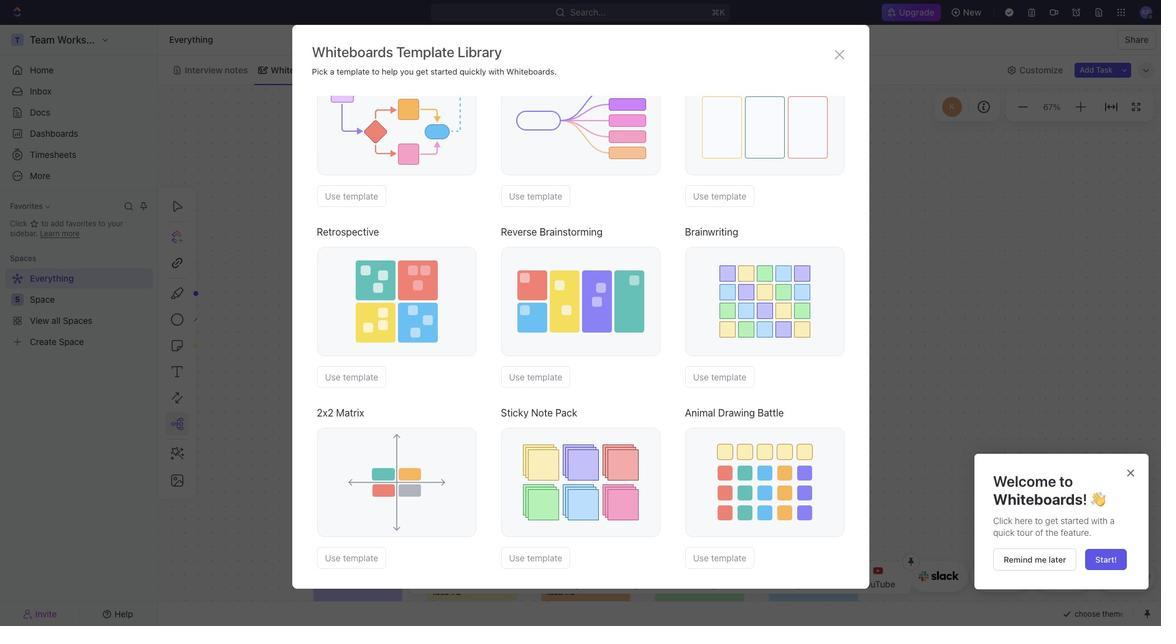 Task type: vqa. For each thing, say whether or not it's contained in the screenshot.
text field
no



Task type: describe. For each thing, give the bounding box(es) containing it.
excel & csv
[[1111, 573, 1152, 582]]

sidebar navigation
[[0, 25, 159, 627]]

favorites button
[[5, 199, 55, 214]]

67%
[[1044, 102, 1061, 112]]

library
[[458, 44, 502, 60]]

&
[[1131, 573, 1136, 582]]

feature.
[[1062, 528, 1092, 538]]

customize button
[[1004, 61, 1067, 79]]

use template button for animal drawing battle
[[686, 548, 755, 569]]

interview notes link
[[182, 61, 248, 79]]

a inside whiteboards template library dialog
[[330, 67, 335, 77]]

use template for animal drawing battle
[[694, 553, 747, 564]]

dashboards link
[[5, 124, 153, 144]]

add task button
[[1076, 63, 1118, 77]]

notes
[[225, 64, 248, 75]]

start! button
[[1086, 549, 1128, 571]]

whiteboards inside dialog
[[312, 44, 393, 60]]

inbox link
[[5, 82, 153, 101]]

use template for reverse brainstorming
[[509, 372, 563, 383]]

favorites
[[10, 202, 43, 211]]

here
[[1016, 516, 1033, 526]]

×
[[1127, 464, 1136, 481]]

timesheets link
[[5, 145, 153, 165]]

of
[[1036, 528, 1044, 538]]

add task
[[1081, 65, 1113, 74]]

retrospective
[[317, 227, 379, 238]]

docs link
[[5, 103, 153, 123]]

k
[[950, 102, 955, 112]]

more
[[62, 229, 80, 238]]

quick
[[994, 528, 1015, 538]]

your
[[108, 219, 123, 228]]

welcome to whiteboards ! 👋
[[994, 473, 1106, 508]]

add
[[51, 219, 64, 228]]

google for google slides
[[780, 579, 809, 590]]

help
[[382, 67, 398, 77]]

use template button for 2x2 matrix
[[317, 548, 387, 569]]

note
[[532, 408, 553, 419]]

google docs
[[618, 579, 670, 590]]

website
[[510, 579, 543, 590]]

use for animal drawing battle
[[694, 553, 709, 564]]

sidebar.
[[10, 229, 38, 238]]

customize
[[1020, 64, 1064, 75]]

× button
[[1127, 464, 1136, 481]]

excel
[[1111, 573, 1129, 582]]

to inside welcome to whiteboards ! 👋
[[1060, 473, 1074, 490]]

whiteboard
[[271, 64, 319, 75]]

google slides
[[780, 579, 836, 590]]

click for click here to get started with a quick tour of the feature.
[[994, 516, 1013, 526]]

brainwriting
[[686, 227, 739, 238]]

tree inside sidebar navigation
[[5, 269, 153, 352]]

favorites
[[66, 219, 96, 228]]

learn more link
[[40, 229, 80, 238]]

whiteboards inside welcome to whiteboards ! 👋
[[994, 491, 1084, 508]]

new button
[[946, 2, 990, 22]]

use for sticky note pack
[[509, 553, 525, 564]]

whiteboard link
[[268, 61, 319, 79]]

matrix
[[336, 408, 364, 419]]

get inside click here to get started with a quick tour of the feature.
[[1046, 516, 1059, 526]]

csv
[[1138, 573, 1152, 582]]

reverse brainstorming
[[501, 227, 603, 238]]

to inside whiteboards template library dialog
[[372, 67, 380, 77]]

animal
[[686, 408, 716, 419]]

invite button
[[5, 606, 75, 623]]

started inside whiteboards template library dialog
[[431, 67, 458, 77]]

sticky note pack
[[501, 408, 578, 419]]

excel & csv link
[[1097, 561, 1156, 592]]

use for brainwriting
[[694, 372, 709, 383]]

google sheets
[[695, 579, 755, 590]]

to up learn
[[41, 219, 49, 228]]

figma
[[568, 579, 593, 590]]

with inside whiteboards template library dialog
[[489, 67, 505, 77]]

to add favorites to your sidebar.
[[10, 219, 123, 238]]

67% button
[[1041, 99, 1064, 114]]

share button
[[1118, 30, 1157, 50]]

to left "your"
[[99, 219, 106, 228]]

use template button for brainwriting
[[686, 367, 755, 388]]

home
[[30, 65, 54, 75]]

everything link
[[166, 32, 216, 47]]

slides
[[811, 579, 836, 590]]

started inside click here to get started with a quick tour of the feature.
[[1061, 516, 1090, 526]]

sheets
[[726, 579, 755, 590]]

home link
[[5, 60, 153, 80]]



Task type: locate. For each thing, give the bounding box(es) containing it.
learn
[[40, 229, 60, 238]]

google
[[618, 579, 647, 590], [695, 579, 724, 590], [780, 579, 809, 590]]

pick
[[312, 67, 328, 77]]

1 vertical spatial started
[[1061, 516, 1090, 526]]

to right welcome
[[1060, 473, 1074, 490]]

pick a template to help you get started quickly with whiteboards.
[[312, 67, 557, 77]]

upgrade
[[900, 7, 935, 17]]

!
[[1084, 491, 1088, 508]]

1 horizontal spatial a
[[1111, 516, 1116, 526]]

1 horizontal spatial click
[[994, 516, 1013, 526]]

sticky
[[501, 408, 529, 419]]

google inside button
[[695, 579, 724, 590]]

whiteboards
[[312, 44, 393, 60], [994, 491, 1084, 508]]

google right figma
[[618, 579, 647, 590]]

0 vertical spatial started
[[431, 67, 458, 77]]

click for click
[[10, 219, 29, 228]]

0 vertical spatial whiteboards
[[312, 44, 393, 60]]

1 vertical spatial with
[[1092, 516, 1109, 526]]

docs inside sidebar navigation
[[30, 107, 50, 118]]

2x2 matrix
[[317, 408, 364, 419]]

1 horizontal spatial docs
[[649, 579, 670, 590]]

spaces
[[10, 254, 36, 263]]

learn more
[[40, 229, 80, 238]]

use template button for sticky note pack
[[501, 548, 571, 569]]

docs inside "button"
[[649, 579, 670, 590]]

with right quickly
[[489, 67, 505, 77]]

interview
[[185, 64, 223, 75]]

0 vertical spatial task
[[1097, 65, 1113, 74]]

2x2
[[317, 408, 334, 419]]

remind
[[1004, 555, 1033, 565]]

google inside button
[[780, 579, 809, 590]]

welcome
[[994, 473, 1057, 490]]

use template button
[[317, 185, 387, 207], [501, 185, 571, 207], [686, 185, 755, 207], [317, 367, 387, 388], [501, 367, 571, 388], [686, 367, 755, 388], [317, 548, 387, 569], [501, 548, 571, 569], [686, 548, 755, 569]]

use template for sticky note pack
[[509, 553, 563, 564]]

timesheets
[[30, 149, 76, 160]]

use template button for reverse brainstorming
[[501, 367, 571, 388]]

1 vertical spatial whiteboards
[[994, 491, 1084, 508]]

template
[[397, 44, 455, 60]]

use template button for retrospective
[[317, 367, 387, 388]]

dashboards
[[30, 128, 78, 139]]

0 horizontal spatial docs
[[30, 107, 50, 118]]

a right 'pick' in the left top of the page
[[330, 67, 335, 77]]

0 vertical spatial click
[[10, 219, 29, 228]]

with down 👋
[[1092, 516, 1109, 526]]

with inside click here to get started with a quick tour of the feature.
[[1092, 516, 1109, 526]]

click up quick at the bottom right of the page
[[994, 516, 1013, 526]]

invite
[[35, 609, 57, 620]]

to inside click here to get started with a quick tour of the feature.
[[1036, 516, 1044, 526]]

0 horizontal spatial a
[[330, 67, 335, 77]]

dialog containing ×
[[975, 454, 1149, 590]]

1 vertical spatial task
[[425, 579, 443, 590]]

👋
[[1091, 491, 1106, 508]]

a inside click here to get started with a quick tour of the feature.
[[1111, 516, 1116, 526]]

task right add
[[1097, 65, 1113, 74]]

use template for retrospective
[[325, 372, 379, 383]]

quickly
[[460, 67, 487, 77]]

google slides button
[[770, 566, 846, 591]]

whiteboards down welcome
[[994, 491, 1084, 508]]

use template for 2x2 matrix
[[325, 553, 379, 564]]

youtube
[[861, 579, 896, 590]]

to up of
[[1036, 516, 1044, 526]]

with
[[489, 67, 505, 77], [1092, 516, 1109, 526]]

battle
[[758, 408, 785, 419]]

interview notes
[[185, 64, 248, 75]]

click
[[10, 219, 29, 228], [994, 516, 1013, 526]]

dialog
[[975, 454, 1149, 590]]

website button
[[500, 566, 553, 591]]

1 horizontal spatial with
[[1092, 516, 1109, 526]]

task button
[[415, 566, 453, 591]]

remind me later
[[1004, 555, 1067, 565]]

use template
[[325, 191, 379, 202], [509, 191, 563, 202], [694, 191, 747, 202], [325, 372, 379, 383], [509, 372, 563, 383], [694, 372, 747, 383], [325, 553, 379, 564], [509, 553, 563, 564], [694, 553, 747, 564]]

inbox
[[30, 86, 52, 96]]

0 horizontal spatial task
[[425, 579, 443, 590]]

tree
[[5, 269, 153, 352]]

get inside whiteboards template library dialog
[[416, 67, 429, 77]]

search...
[[571, 7, 606, 17]]

google left the slides
[[780, 579, 809, 590]]

add
[[1081, 65, 1095, 74]]

reverse
[[501, 227, 537, 238]]

get up the
[[1046, 516, 1059, 526]]

me
[[1036, 555, 1047, 565]]

click up "sidebar."
[[10, 219, 29, 228]]

share
[[1126, 34, 1149, 45]]

animal drawing battle
[[686, 408, 785, 419]]

1 vertical spatial get
[[1046, 516, 1059, 526]]

google docs button
[[608, 566, 680, 591]]

1 horizontal spatial get
[[1046, 516, 1059, 526]]

1 horizontal spatial started
[[1061, 516, 1090, 526]]

later
[[1050, 555, 1067, 565]]

1 google from the left
[[618, 579, 647, 590]]

whiteboards template library
[[312, 44, 502, 60]]

2 horizontal spatial google
[[780, 579, 809, 590]]

to left help
[[372, 67, 380, 77]]

drawing
[[719, 408, 756, 419]]

0 vertical spatial a
[[330, 67, 335, 77]]

everything
[[169, 34, 213, 45]]

0 horizontal spatial click
[[10, 219, 29, 228]]

1 vertical spatial docs
[[649, 579, 670, 590]]

1 horizontal spatial whiteboards
[[994, 491, 1084, 508]]

pack
[[556, 408, 578, 419]]

task
[[1097, 65, 1113, 74], [425, 579, 443, 590]]

doc button
[[458, 566, 495, 591]]

task left "doc" at left bottom
[[425, 579, 443, 590]]

0 vertical spatial docs
[[30, 107, 50, 118]]

started up feature. at the right
[[1061, 516, 1090, 526]]

figma button
[[558, 566, 603, 591]]

use for retrospective
[[325, 372, 341, 383]]

0 horizontal spatial with
[[489, 67, 505, 77]]

remind me later button
[[994, 549, 1078, 571]]

the
[[1046, 528, 1059, 538]]

get
[[416, 67, 429, 77], [1046, 516, 1059, 526]]

template
[[337, 67, 370, 77], [343, 191, 379, 202], [527, 191, 563, 202], [712, 191, 747, 202], [343, 372, 379, 383], [527, 372, 563, 383], [712, 372, 747, 383], [343, 553, 379, 564], [527, 553, 563, 564], [712, 553, 747, 564]]

click inside sidebar navigation
[[10, 219, 29, 228]]

1 horizontal spatial task
[[1097, 65, 1113, 74]]

0 horizontal spatial google
[[618, 579, 647, 590]]

1 horizontal spatial google
[[695, 579, 724, 590]]

click inside click here to get started with a quick tour of the feature.
[[994, 516, 1013, 526]]

invite user image
[[23, 609, 33, 620]]

click here to get started with a quick tour of the feature.
[[994, 516, 1118, 538]]

use for 2x2 matrix
[[325, 553, 341, 564]]

google for google docs
[[618, 579, 647, 590]]

to
[[372, 67, 380, 77], [41, 219, 49, 228], [99, 219, 106, 228], [1060, 473, 1074, 490], [1036, 516, 1044, 526]]

google left sheets at the right
[[695, 579, 724, 590]]

a up start! button
[[1111, 516, 1116, 526]]

doc
[[468, 579, 485, 590]]

start!
[[1096, 555, 1118, 565]]

1 vertical spatial a
[[1111, 516, 1116, 526]]

started down template on the top of the page
[[431, 67, 458, 77]]

0 vertical spatial get
[[416, 67, 429, 77]]

new
[[964, 7, 982, 17]]

youtube button
[[851, 566, 906, 591]]

google inside "button"
[[618, 579, 647, 590]]

3 google from the left
[[780, 579, 809, 590]]

whiteboards template library dialog
[[292, 25, 870, 589]]

get right you
[[416, 67, 429, 77]]

use
[[325, 191, 341, 202], [509, 191, 525, 202], [694, 191, 709, 202], [325, 372, 341, 383], [509, 372, 525, 383], [694, 372, 709, 383], [325, 553, 341, 564], [509, 553, 525, 564], [694, 553, 709, 564]]

whiteboards up 'pick' in the left top of the page
[[312, 44, 393, 60]]

0 horizontal spatial whiteboards
[[312, 44, 393, 60]]

0 horizontal spatial get
[[416, 67, 429, 77]]

upgrade link
[[882, 4, 941, 21]]

0 horizontal spatial started
[[431, 67, 458, 77]]

you
[[400, 67, 414, 77]]

2 google from the left
[[695, 579, 724, 590]]

use template for brainwriting
[[694, 372, 747, 383]]

use for reverse brainstorming
[[509, 372, 525, 383]]

1 vertical spatial click
[[994, 516, 1013, 526]]

docs
[[30, 107, 50, 118], [649, 579, 670, 590]]

a
[[330, 67, 335, 77], [1111, 516, 1116, 526]]

google sheets button
[[685, 566, 765, 591]]

google for google sheets
[[695, 579, 724, 590]]

0 vertical spatial with
[[489, 67, 505, 77]]



